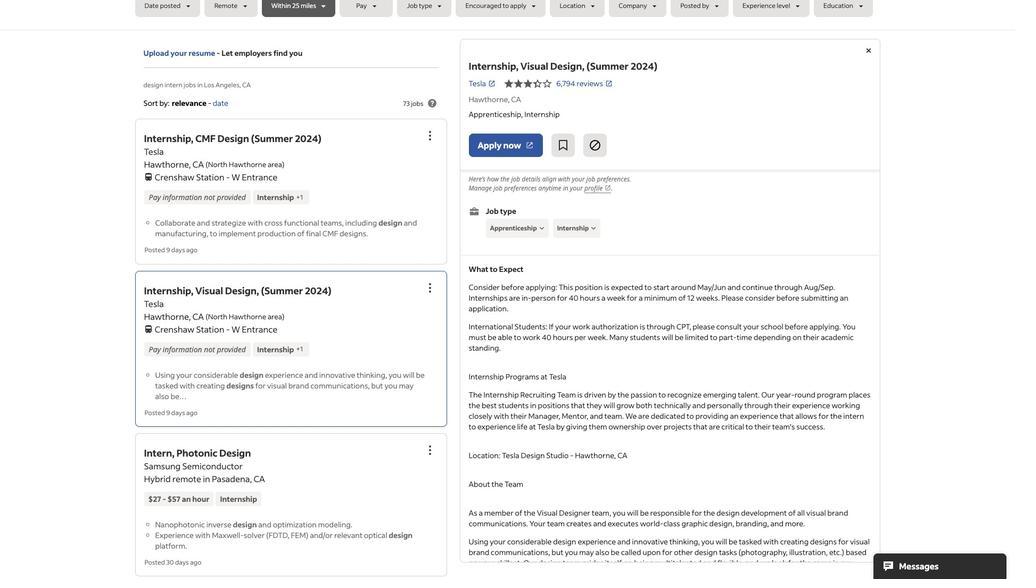 Task type: locate. For each thing, give the bounding box(es) containing it.
2 w from the top
[[232, 323, 240, 335]]

to down strategize
[[210, 229, 217, 239]]

provided for design
[[217, 192, 246, 202]]

may inside the for visual brand communications, but you may also be…
[[399, 380, 414, 390]]

0 vertical spatial also
[[155, 391, 169, 401]]

illustration,
[[789, 547, 828, 558]]

9 for internship, visual design, (summer 2024)
[[166, 409, 170, 417]]

entrance down internship, cmf design (summer 2024)
[[242, 172, 278, 183]]

1 vertical spatial entrance
[[242, 323, 278, 335]]

1 horizontal spatial thinking,
[[670, 537, 700, 547]]

2 vertical spatial brand
[[469, 547, 489, 558]]

0 vertical spatial design,
[[550, 60, 585, 72]]

information up collaborate
[[163, 192, 202, 202]]

and up them
[[590, 411, 603, 421]]

posted left 30
[[145, 558, 165, 566]]

1 vertical spatial days
[[171, 409, 185, 417]]

creating inside using your considerable design experience and innovative thinking, you will be tasked with creating designs for visual brand communications, but you may also be called upon for other design tasks (photography, illustration, etc.) based on your skillset. our design team prides itself on being multitalented and flexible, and we look for the same in our potential candidates.
[[780, 537, 809, 547]]

is inside the internship recruiting team is driven by the passion to recognize emerging talent. our year-round program places the best students in positions that they will grow both technically and personally through their experience working closely with their manager, mentor, and team. we are dedicated to providing an experience that allows for the intern to experience life at tesla by giving them ownership over projects that are critical to their team's success.
[[577, 390, 583, 400]]

designs down using your considerable design
[[226, 380, 254, 390]]

production
[[257, 229, 296, 239]]

may/jun
[[698, 282, 726, 292]]

of inside and manufacturing, to implement production of final cmf designs.
[[297, 229, 305, 239]]

job type inside dropdown button
[[407, 2, 432, 10]]

for visual brand communications, but you may also be…
[[155, 380, 414, 401]]

platform.
[[155, 541, 187, 551]]

0 horizontal spatial brand
[[288, 380, 309, 390]]

2 entrance from the top
[[242, 323, 278, 335]]

using inside using your considerable design experience and innovative thinking, you will be tasked with creating designs for visual brand communications, but you may also be called upon for other design tasks (photography, illustration, etc.) based on your skillset. our design team prides itself on being multitalented and flexible, and we look for the same in our potential candidates.
[[469, 537, 488, 547]]

2 vertical spatial before
[[785, 322, 808, 332]]

of left 12
[[678, 293, 686, 303]]

remote
[[214, 2, 238, 10]]

to down closely
[[469, 422, 476, 432]]

an
[[840, 293, 849, 303], [730, 411, 739, 421], [182, 494, 191, 504]]

students
[[630, 332, 660, 342], [498, 400, 529, 411]]

company button
[[609, 0, 667, 17]]

life
[[517, 422, 528, 432]]

2 information from the top
[[163, 344, 202, 354]]

) for design
[[282, 160, 284, 169]]

1 crenshaw from the top
[[155, 172, 194, 183]]

pay information not provided for cmf
[[149, 192, 246, 202]]

station down internship, cmf design (summer 2024) button
[[196, 172, 224, 183]]

cmf down date link at the top left of the page
[[195, 132, 216, 145]]

2 tesla hawthorne, ca ( north hawthorne area ) from the top
[[144, 298, 284, 322]]

if
[[549, 322, 554, 332]]

save this job image
[[557, 139, 570, 152]]

with inside nanophotonic inverse design and optimization modeling. experience with maxwell-solver (fdtd, fem) and/or relevant optical design platform.
[[195, 530, 210, 540]]

1 vertical spatial not
[[204, 344, 215, 354]]

internship + 1
[[257, 192, 303, 202], [257, 344, 303, 354]]

profile link
[[585, 184, 611, 193]]

cmf down the teams, on the left top of the page
[[322, 229, 338, 239]]

1 ) from the top
[[282, 160, 284, 169]]

able
[[498, 332, 512, 342]]

experience up 'prides'
[[578, 537, 616, 547]]

internships
[[469, 293, 508, 303]]

tesla hawthorne, ca ( north hawthorne area )
[[144, 146, 284, 170], [144, 298, 284, 322]]

and up the for visual brand communications, but you may also be…
[[305, 370, 318, 380]]

pay information not provided for visual
[[149, 344, 246, 354]]

0 vertical spatial considerable
[[194, 370, 238, 380]]

through up consider
[[774, 282, 803, 292]]

candidates.
[[501, 569, 541, 579]]

and inside and manufacturing, to implement production of final cmf designs.
[[404, 218, 417, 228]]

40
[[569, 293, 578, 303], [542, 332, 551, 342]]

is inside consider before applying: this position is expected to start around may/jun and continue through aug/sep. internships are in-person for 40 hours a week for a minimum of 12 weeks. please consider before submitting an application.
[[604, 282, 610, 292]]

and inside experience and innovative thinking, you will be tasked with creating
[[305, 370, 318, 380]]

40 down if
[[542, 332, 551, 342]]

visual inside as a member of the visual designer team, you will be responsible for the design development of all visual brand communications. your team creates and executes world-class graphic design, branding, and more.
[[537, 508, 558, 518]]

sort
[[143, 98, 158, 108]]

students inside international students: if your work authorization is through cpt, please consult your school before applying. you must be able to work 40 hours per week. many students will be limited to part-time depending on their academic standing.
[[630, 332, 660, 342]]

internship, visual design, (summer 2024) button
[[144, 284, 332, 297]]

1 horizontal spatial design,
[[550, 60, 585, 72]]

design inside intern, photonic design samsung semiconductor hybrid remote in pasadena, ca
[[219, 446, 251, 459]]

0 horizontal spatial at
[[529, 422, 536, 432]]

jobs
[[184, 81, 196, 89], [411, 99, 423, 107]]

0 vertical spatial w
[[232, 172, 240, 183]]

2 not from the top
[[204, 344, 215, 354]]

responsible
[[650, 508, 690, 518]]

w for design
[[232, 172, 240, 183]]

projects
[[664, 422, 692, 432]]

manager,
[[528, 411, 560, 421]]

job right pay popup button
[[407, 2, 418, 10]]

1 posted 9 days ago from the top
[[145, 246, 198, 254]]

students inside the internship recruiting team is driven by the passion to recognize emerging talent. our year-round program places the best students in positions that they will grow both technically and personally through their experience working closely with their manager, mentor, and team. we are dedicated to providing an experience that allows for the intern to experience life at tesla by giving them ownership over projects that are critical to their team's success.
[[498, 400, 529, 411]]

also
[[155, 391, 169, 401], [595, 547, 609, 558]]

recognize
[[667, 390, 702, 400]]

1 not from the top
[[204, 192, 215, 202]]

but inside using your considerable design experience and innovative thinking, you will be tasked with creating designs for visual brand communications, but you may also be called upon for other design tasks (photography, illustration, etc.) based on your skillset. our design team prides itself on being multitalented and flexible, and we look for the same in our potential candidates.
[[552, 547, 563, 558]]

- left let
[[217, 48, 220, 58]]

on inside international students: if your work authorization is through cpt, please consult your school before applying. you must be able to work 40 hours per week. many students will be limited to part-time depending on their academic standing.
[[793, 332, 802, 342]]

1 horizontal spatial on
[[624, 558, 633, 568]]

1 vertical spatial job type
[[486, 206, 516, 216]]

0 horizontal spatial job
[[494, 184, 503, 193]]

applying.
[[810, 322, 841, 332]]

1 vertical spatial communications,
[[491, 547, 550, 558]]

type
[[419, 2, 432, 10], [500, 206, 516, 216]]

1 ( from the top
[[206, 160, 208, 169]]

experience down talent.
[[740, 411, 778, 421]]

hours inside consider before applying: this position is expected to start around may/jun and continue through aug/sep. internships are in-person for 40 hours a week for a minimum of 12 weeks. please consider before submitting an application.
[[580, 293, 600, 303]]

ago right 30
[[190, 558, 201, 566]]

will inside international students: if your work authorization is through cpt, please consult your school before applying. you must be able to work 40 hours per week. many students will be limited to part-time depending on their academic standing.
[[662, 332, 673, 342]]

you inside experience and innovative thinking, you will be tasked with creating
[[389, 370, 402, 380]]

internship inside the internship recruiting team is driven by the passion to recognize emerging talent. our year-round program places the best students in positions that they will grow both technically and personally through their experience working closely with their manager, mentor, and team. we are dedicated to providing an experience that allows for the intern to experience life at tesla by giving them ownership over projects that are critical to their team's success.
[[484, 390, 519, 400]]

hours inside international students: if your work authorization is through cpt, please consult your school before applying. you must be able to work 40 hours per week. many students will be limited to part-time depending on their academic standing.
[[553, 332, 573, 342]]

design left studio
[[521, 451, 545, 461]]

align
[[542, 175, 557, 184]]

innovative inside experience and innovative thinking, you will be tasked with creating
[[319, 370, 355, 380]]

maxwell-
[[212, 530, 244, 540]]

1 vertical spatial visual
[[806, 508, 826, 518]]

by inside popup button
[[702, 2, 709, 10]]

station for cmf
[[196, 172, 224, 183]]

considerable
[[194, 370, 238, 380], [507, 537, 552, 547]]

cmf inside and manufacturing, to implement production of final cmf designs.
[[322, 229, 338, 239]]

branding,
[[736, 519, 769, 529]]

that
[[571, 400, 585, 411], [780, 411, 794, 421], [693, 422, 707, 432]]

2 north from the top
[[208, 312, 227, 321]]

mentor,
[[562, 411, 588, 421]]

also inside using your considerable design experience and innovative thinking, you will be tasked with creating designs for visual brand communications, but you may also be called upon for other design tasks (photography, illustration, etc.) based on your skillset. our design team prides itself on being multitalented and flexible, and we look for the same in our potential candidates.
[[595, 547, 609, 558]]

1 area from the top
[[268, 160, 282, 169]]

station
[[196, 172, 224, 183], [196, 323, 224, 335]]

experience
[[265, 370, 303, 380], [792, 400, 830, 411], [740, 411, 778, 421], [478, 422, 516, 432], [578, 537, 616, 547]]

job up preferences on the top of the page
[[511, 175, 520, 184]]

1 horizontal spatial but
[[552, 547, 563, 558]]

0 vertical spatial area
[[268, 160, 282, 169]]

all
[[797, 508, 805, 518]]

tesla hawthorne, ca ( north hawthorne area ) for cmf
[[144, 146, 284, 170]]

our inside using your considerable design experience and innovative thinking, you will be tasked with creating designs for visual brand communications, but you may also be called upon for other design tasks (photography, illustration, etc.) based on your skillset. our design team prides itself on being multitalented and flexible, and we look for the same in our potential candidates.
[[523, 558, 537, 568]]

2 horizontal spatial by
[[702, 2, 709, 10]]

1 vertical spatial crenshaw station - w entrance
[[155, 323, 278, 335]]

your up time
[[743, 322, 759, 332]]

1 horizontal spatial jobs
[[411, 99, 423, 107]]

in inside the internship recruiting team is driven by the passion to recognize emerging talent. our year-round program places the best students in positions that they will grow both technically and personally through their experience working closely with their manager, mentor, and team. we are dedicated to providing an experience that allows for the intern to experience life at tesla by giving them ownership over projects that are critical to their team's success.
[[530, 400, 537, 411]]

internship, up tesla link
[[469, 60, 519, 72]]

crenshaw station - w entrance
[[155, 172, 278, 183], [155, 323, 278, 335]]

station up using your considerable design
[[196, 323, 224, 335]]

communications, inside using your considerable design experience and innovative thinking, you will be tasked with creating designs for visual brand communications, but you may also be called upon for other design tasks (photography, illustration, etc.) based on your skillset. our design team prides itself on being multitalented and flexible, and we look for the same in our potential candidates.
[[491, 547, 550, 558]]

dedicated
[[651, 411, 685, 421]]

1 horizontal spatial communications,
[[491, 547, 550, 558]]

0 horizontal spatial communications,
[[310, 380, 370, 390]]

their inside international students: if your work authorization is through cpt, please consult your school before applying. you must be able to work 40 hours per week. many students will be limited to part-time depending on their academic standing.
[[803, 332, 819, 342]]

( down internship, visual design, (summer 2024) button
[[206, 312, 208, 321]]

2 hawthorne from the top
[[229, 312, 266, 321]]

for down this
[[557, 293, 567, 303]]

crenshaw station - w entrance down internship, cmf design (summer 2024) button
[[155, 172, 278, 183]]

1 tesla hawthorne, ca ( north hawthorne area ) from the top
[[144, 146, 284, 170]]

location: tesla design studio - hawthorne, ca
[[469, 451, 627, 461]]

are left in-
[[509, 293, 520, 303]]

visual inside using your considerable design experience and innovative thinking, you will be tasked with creating designs for visual brand communications, but you may also be called upon for other design tasks (photography, illustration, etc.) based on your skillset. our design team prides itself on being multitalented and flexible, and we look for the same in our potential candidates.
[[850, 537, 870, 547]]

ca right angeles,
[[242, 81, 251, 89]]

0 vertical spatial hawthorne
[[229, 160, 266, 169]]

station for visual
[[196, 323, 224, 335]]

let
[[222, 48, 233, 58]]

north for visual
[[208, 312, 227, 321]]

pay right miles
[[356, 2, 367, 10]]

1 vertical spatial work
[[523, 332, 540, 342]]

job actions for internship, visual design, (summer 2024) is collapsed image
[[423, 281, 436, 294]]

days for cmf
[[171, 246, 185, 254]]

team.
[[605, 411, 624, 421]]

w for design,
[[232, 323, 240, 335]]

0 horizontal spatial a
[[479, 508, 483, 518]]

more.
[[785, 519, 805, 529]]

2024) for and
[[295, 132, 322, 145]]

provided up using your considerable design
[[217, 344, 246, 354]]

1 vertical spatial tesla hawthorne, ca ( north hawthorne area )
[[144, 298, 284, 322]]

and up solver
[[258, 519, 271, 530]]

using up be…
[[155, 370, 175, 380]]

area for design,
[[268, 312, 282, 321]]

posted by
[[680, 2, 709, 10]]

depending
[[754, 332, 791, 342]]

design intern jobs in los angeles, ca
[[143, 81, 251, 89]]

job type
[[407, 2, 432, 10], [486, 206, 516, 216]]

posted inside popup button
[[680, 2, 701, 10]]

1 vertical spatial pay
[[149, 192, 161, 202]]

visual inside as a member of the visual designer team, you will be responsible for the design development of all visual brand communications. your team creates and executes world-class graphic design, branding, and more.
[[806, 508, 826, 518]]

ca down internship, cmf design (summer 2024) button
[[193, 159, 204, 170]]

0 horizontal spatial an
[[182, 494, 191, 504]]

job actions for internship, cmf design (summer 2024) is collapsed image
[[423, 130, 436, 142]]

1 entrance from the top
[[242, 172, 278, 183]]

1 for internship, visual design, (summer 2024)
[[300, 345, 303, 353]]

the down illustration,
[[800, 558, 812, 568]]

1 vertical spatial provided
[[217, 344, 246, 354]]

pay for internship, visual design, (summer 2024)
[[149, 344, 161, 354]]

both
[[636, 400, 652, 411]]

design
[[218, 132, 249, 145], [219, 446, 251, 459], [521, 451, 545, 461]]

innovative inside using your considerable design experience and innovative thinking, you will be tasked with creating designs for visual brand communications, but you may also be called upon for other design tasks (photography, illustration, etc.) based on your skillset. our design team prides itself on being multitalented and flexible, and we look for the same in our potential candidates.
[[632, 537, 668, 547]]

entrance for design
[[242, 172, 278, 183]]

job down how
[[494, 184, 503, 193]]

for inside the internship recruiting team is driven by the passion to recognize emerging talent. our year-round program places the best students in positions that they will grow both technically and personally through their experience working closely with their manager, mentor, and team. we are dedicated to providing an experience that allows for the intern to experience life at tesla by giving them ownership over projects that are critical to their team's success.
[[819, 411, 829, 421]]

semiconductor
[[182, 460, 243, 471]]

for right look
[[788, 558, 799, 568]]

0 vertical spatial an
[[840, 293, 849, 303]]

1 + from the top
[[296, 193, 300, 201]]

0 horizontal spatial job type
[[407, 2, 432, 10]]

crenshaw station - w entrance for cmf
[[155, 172, 278, 183]]

1 vertical spatial also
[[595, 547, 609, 558]]

ago for visual
[[186, 409, 198, 417]]

and up providing
[[692, 400, 706, 411]]

students right many
[[630, 332, 660, 342]]

to inside consider before applying: this position is expected to start around may/jun and continue through aug/sep. internships are in-person for 40 hours a week for a minimum of 12 weeks. please consider before submitting an application.
[[645, 282, 652, 292]]

tasked inside using your considerable design experience and innovative thinking, you will be tasked with creating designs for visual brand communications, but you may also be called upon for other design tasks (photography, illustration, etc.) based on your skillset. our design team prides itself on being multitalented and flexible, and we look for the same in our potential candidates.
[[739, 537, 762, 547]]

an right $57
[[182, 494, 191, 504]]

0 vertical spatial intern
[[165, 81, 182, 89]]

through down talent.
[[745, 400, 773, 411]]

not for cmf
[[204, 192, 215, 202]]

1 station from the top
[[196, 172, 224, 183]]

1 north from the top
[[208, 160, 227, 169]]

north down internship, visual design, (summer 2024) button
[[208, 312, 227, 321]]

pay down transit information icon
[[149, 192, 161, 202]]

our left year-
[[761, 390, 775, 400]]

1 9 from the top
[[166, 246, 170, 254]]

1 horizontal spatial at
[[541, 372, 548, 382]]

our
[[841, 558, 853, 568]]

0 horizontal spatial may
[[399, 380, 414, 390]]

2 vertical spatial internship,
[[144, 284, 193, 297]]

details up how
[[489, 158, 523, 172]]

$27 - $57 an hour
[[148, 494, 209, 504]]

optimization
[[273, 519, 317, 530]]

1 vertical spatial visual
[[195, 284, 223, 297]]

2 station from the top
[[196, 323, 224, 335]]

2 horizontal spatial are
[[709, 422, 720, 432]]

graphic
[[682, 519, 708, 529]]

north for cmf
[[208, 160, 227, 169]]

internship, cmf design (summer 2024) button
[[144, 132, 322, 145]]

+ for internship, cmf design (summer 2024)
[[296, 193, 300, 201]]

2 horizontal spatial is
[[640, 322, 645, 332]]

1 crenshaw station - w entrance from the top
[[155, 172, 278, 183]]

miles
[[301, 2, 316, 10]]

12
[[687, 293, 695, 303]]

posted right company dropdown button
[[680, 2, 701, 10]]

tesla
[[469, 78, 486, 89], [144, 146, 164, 157], [144, 298, 164, 309], [549, 372, 566, 382], [537, 422, 555, 432], [502, 451, 519, 461]]

1 horizontal spatial is
[[604, 282, 610, 292]]

0 vertical spatial details
[[489, 158, 523, 172]]

for up the success.
[[819, 411, 829, 421]]

1 w from the top
[[232, 172, 240, 183]]

in right "anytime"
[[563, 184, 568, 193]]

creating down using your considerable design
[[196, 380, 225, 390]]

experience up platform.
[[155, 530, 194, 540]]

1 pay information not provided from the top
[[149, 192, 246, 202]]

0 horizontal spatial experience
[[155, 530, 194, 540]]

1 horizontal spatial work
[[573, 322, 590, 332]]

1 up experience and innovative thinking, you will be tasked with creating
[[300, 345, 303, 353]]

0 vertical spatial is
[[604, 282, 610, 292]]

0 horizontal spatial through
[[647, 322, 675, 332]]

design up design,
[[717, 508, 740, 518]]

2 9 from the top
[[166, 409, 170, 417]]

north
[[208, 160, 227, 169], [208, 312, 227, 321]]

job type button
[[397, 0, 452, 17]]

and inside nanophotonic inverse design and optimization modeling. experience with maxwell-solver (fdtd, fem) and/or relevant optical design platform.
[[258, 519, 271, 530]]

2024)
[[631, 60, 658, 72], [295, 132, 322, 145], [305, 284, 332, 297]]

job inside dropdown button
[[407, 2, 418, 10]]

internship, down by:
[[144, 132, 193, 145]]

( for cmf
[[206, 160, 208, 169]]

2024) for experience
[[305, 284, 332, 297]]

internship + 1 for design
[[257, 192, 303, 202]]

1 horizontal spatial through
[[745, 400, 773, 411]]

( for visual
[[206, 312, 208, 321]]

our up candidates.
[[523, 558, 537, 568]]

north down internship, cmf design (summer 2024)
[[208, 160, 227, 169]]

0 horizontal spatial using
[[155, 370, 175, 380]]

1 internship + 1 from the top
[[257, 192, 303, 202]]

optical
[[364, 530, 387, 540]]

with inside the internship recruiting team is driven by the passion to recognize emerging talent. our year-round program places the best students in positions that they will grow both technically and personally through their experience working closely with their manager, mentor, and team. we are dedicated to providing an experience that allows for the intern to experience life at tesla by giving them ownership over projects that are critical to their team's success.
[[494, 411, 509, 421]]

ca inside intern, photonic design samsung semiconductor hybrid remote in pasadena, ca
[[254, 473, 265, 484]]

- right $27
[[163, 494, 166, 504]]

0 horizontal spatial cmf
[[195, 132, 216, 145]]

internship inside 'button'
[[557, 224, 589, 232]]

position
[[575, 282, 603, 292]]

2 crenshaw station - w entrance from the top
[[155, 323, 278, 335]]

0 horizontal spatial visual
[[267, 380, 287, 390]]

with inside experience and innovative thinking, you will be tasked with creating
[[180, 380, 195, 390]]

0 vertical spatial creating
[[196, 380, 225, 390]]

pay inside popup button
[[356, 2, 367, 10]]

job type up apprenticeship
[[486, 206, 516, 216]]

crenshaw for cmf
[[155, 172, 194, 183]]

is up week
[[604, 282, 610, 292]]

2 ) from the top
[[282, 312, 284, 321]]

close job details image
[[862, 44, 875, 57]]

in inside intern, photonic design samsung semiconductor hybrid remote in pasadena, ca
[[203, 473, 210, 484]]

limited
[[685, 332, 709, 342]]

passion
[[631, 390, 657, 400]]

1 vertical spatial students
[[498, 400, 529, 411]]

ca
[[242, 81, 251, 89], [511, 94, 521, 104], [193, 159, 204, 170], [193, 311, 204, 322], [617, 451, 627, 461], [254, 473, 265, 484]]

2 posted 9 days ago from the top
[[145, 409, 198, 417]]

1 vertical spatial design,
[[225, 284, 259, 297]]

1 horizontal spatial may
[[579, 547, 594, 558]]

week.
[[588, 332, 608, 342]]

not up strategize
[[204, 192, 215, 202]]

0 vertical spatial cmf
[[195, 132, 216, 145]]

teams,
[[321, 218, 344, 228]]

thinking, inside using your considerable design experience and innovative thinking, you will be tasked with creating designs for visual brand communications, but you may also be called upon for other design tasks (photography, illustration, etc.) based on your skillset. our design team prides itself on being multitalented and flexible, and we look for the same in our potential candidates.
[[670, 537, 700, 547]]

1 vertical spatial 40
[[542, 332, 551, 342]]

is right authorization
[[640, 322, 645, 332]]

0 vertical spatial 40
[[569, 293, 578, 303]]

1 horizontal spatial considerable
[[507, 537, 552, 547]]

to inside dropdown button
[[503, 2, 509, 10]]

information
[[163, 192, 202, 202], [163, 344, 202, 354]]

0 horizontal spatial considerable
[[194, 370, 238, 380]]

information for cmf
[[163, 192, 202, 202]]

our inside the internship recruiting team is driven by the passion to recognize emerging talent. our year-round program places the best students in positions that they will grow both technically and personally through their experience working closely with their manager, mentor, and team. we are dedicated to providing an experience that allows for the intern to experience life at tesla by giving them ownership over projects that are critical to their team's success.
[[761, 390, 775, 400]]

1 vertical spatial experience
[[155, 530, 194, 540]]

2 + from the top
[[296, 345, 300, 353]]

1 information from the top
[[163, 192, 202, 202]]

1 vertical spatial intern
[[843, 411, 864, 421]]

40 inside international students: if your work authorization is through cpt, please consult your school before applying. you must be able to work 40 hours per week. many students will be limited to part-time depending on their academic standing.
[[542, 332, 551, 342]]

2 provided from the top
[[217, 344, 246, 354]]

pay information not provided
[[149, 192, 246, 202], [149, 344, 246, 354]]

+
[[296, 193, 300, 201], [296, 345, 300, 353]]

are inside consider before applying: this position is expected to start around may/jun and continue through aug/sep. internships are in-person for 40 hours a week for a minimum of 12 weeks. please consider before submitting an application.
[[509, 293, 520, 303]]

experience up allows
[[792, 400, 830, 411]]

1 horizontal spatial type
[[500, 206, 516, 216]]

tasked up (photography,
[[739, 537, 762, 547]]

year-
[[776, 390, 795, 400]]

also inside the for visual brand communications, but you may also be…
[[155, 391, 169, 401]]

None search field
[[135, 0, 880, 21]]

design for cmf
[[218, 132, 249, 145]]

2 ( from the top
[[206, 312, 208, 321]]

1 vertical spatial considerable
[[507, 537, 552, 547]]

- down internship, visual design, (summer 2024) button
[[226, 323, 230, 335]]

provided for design,
[[217, 344, 246, 354]]

0 horizontal spatial hours
[[553, 332, 573, 342]]

being
[[634, 558, 654, 568]]

2 vertical spatial that
[[693, 422, 707, 432]]

is inside international students: if your work authorization is through cpt, please consult your school before applying. you must be able to work 40 hours per week. many students will be limited to part-time depending on their academic standing.
[[640, 322, 645, 332]]

0 vertical spatial 2024)
[[631, 60, 658, 72]]

1 vertical spatial designs
[[810, 537, 837, 547]]

profile
[[585, 184, 603, 193]]

design for photonic
[[219, 446, 251, 459]]

sort by: relevance - date
[[143, 98, 228, 108]]

0 vertical spatial crenshaw station - w entrance
[[155, 172, 278, 183]]

0 horizontal spatial tasked
[[155, 380, 178, 390]]

0 horizontal spatial that
[[571, 400, 585, 411]]

0 vertical spatial job
[[407, 2, 418, 10]]

( down internship, cmf design (summer 2024)
[[206, 160, 208, 169]]

job up "profile"
[[586, 175, 595, 184]]

2 internship + 1 from the top
[[257, 344, 303, 354]]

1 vertical spatial internship + 1
[[257, 344, 303, 354]]

days down manufacturing, at the left of page
[[171, 246, 185, 254]]

an up critical
[[730, 411, 739, 421]]

your up potential
[[479, 558, 495, 568]]

internship, for and manufacturing, to implement production of final cmf designs.
[[144, 132, 193, 145]]

work down students:
[[523, 332, 540, 342]]

transit information image
[[144, 323, 153, 333]]

posted for internship, cmf design (summer 2024)
[[145, 246, 165, 254]]

not up using your considerable design
[[204, 344, 215, 354]]

0 horizontal spatial but
[[371, 380, 383, 390]]

experience inside nanophotonic inverse design and optimization modeling. experience with maxwell-solver (fdtd, fem) and/or relevant optical design platform.
[[155, 530, 194, 540]]

1 vertical spatial but
[[552, 547, 563, 558]]

and up 'called'
[[617, 537, 631, 547]]

before up in-
[[501, 282, 524, 292]]

and inside consider before applying: this position is expected to start around may/jun and continue through aug/sep. internships are in-person for 40 hours a week for a minimum of 12 weeks. please consider before submitting an application.
[[728, 282, 741, 292]]

to left start
[[645, 282, 652, 292]]

0 vertical spatial crenshaw
[[155, 172, 194, 183]]

2 crenshaw from the top
[[155, 323, 194, 335]]

personally
[[707, 400, 743, 411]]

2 horizontal spatial an
[[840, 293, 849, 303]]

and up the please
[[728, 282, 741, 292]]

2 vertical spatial an
[[182, 494, 191, 504]]

2 1 from the top
[[300, 345, 303, 353]]

for up graphic
[[692, 508, 702, 518]]

0 vertical spatial team
[[557, 390, 576, 400]]

0 vertical spatial team
[[547, 519, 565, 529]]

0 horizontal spatial thinking,
[[357, 370, 387, 380]]

2 pay information not provided from the top
[[149, 344, 246, 354]]

academic
[[821, 332, 854, 342]]

1 vertical spatial an
[[730, 411, 739, 421]]

1 horizontal spatial also
[[595, 547, 609, 558]]

collaborate
[[155, 218, 195, 228]]

ca up apprenticeship, internship
[[511, 94, 521, 104]]

posted 9 days ago down be…
[[145, 409, 198, 417]]

before right school
[[785, 322, 808, 332]]

1 horizontal spatial intern
[[843, 411, 864, 421]]

crenshaw right transit information icon
[[155, 172, 194, 183]]

.
[[611, 184, 613, 193]]

intern inside the internship recruiting team is driven by the passion to recognize emerging talent. our year-round program places the best students in positions that they will grow both technically and personally through their experience working closely with their manager, mentor, and team. we are dedicated to providing an experience that allows for the intern to experience life at tesla by giving them ownership over projects that are critical to their team's success.
[[843, 411, 864, 421]]

pay information not provided up collaborate
[[149, 192, 246, 202]]

brand inside using your considerable design experience and innovative thinking, you will be tasked with creating designs for visual brand communications, but you may also be called upon for other design tasks (photography, illustration, etc.) based on your skillset. our design team prides itself on being multitalented and flexible, and we look for the same in our potential candidates.
[[469, 547, 489, 558]]

find
[[273, 48, 288, 58]]

not interested image
[[589, 139, 602, 152]]

1 provided from the top
[[217, 192, 246, 202]]

design left tasks
[[695, 547, 718, 558]]

0 vertical spatial our
[[761, 390, 775, 400]]

tesla link
[[469, 78, 496, 89]]

at right the "life"
[[529, 422, 536, 432]]

with
[[558, 175, 570, 184], [248, 218, 263, 228], [180, 380, 195, 390], [494, 411, 509, 421], [195, 530, 210, 540], [763, 537, 779, 547]]

1 vertical spatial +
[[296, 345, 300, 353]]

team
[[547, 519, 565, 529], [563, 558, 581, 568]]

programs
[[506, 372, 539, 382]]

design for tesla
[[521, 451, 545, 461]]

w down internship, visual design, (summer 2024) button
[[232, 323, 240, 335]]

0 horizontal spatial students
[[498, 400, 529, 411]]

1 1 from the top
[[300, 193, 303, 201]]

team inside the internship recruiting team is driven by the passion to recognize emerging talent. our year-round program places the best students in positions that they will grow both technically and personally through their experience working closely with their manager, mentor, and team. we are dedicated to providing an experience that allows for the intern to experience life at tesla by giving them ownership over projects that are critical to their team's success.
[[557, 390, 576, 400]]

0 vertical spatial visual
[[267, 380, 287, 390]]

through inside international students: if your work authorization is through cpt, please consult your school before applying. you must be able to work 40 hours per week. many students will be limited to part-time depending on their academic standing.
[[647, 322, 675, 332]]

that down providing
[[693, 422, 707, 432]]

considerable inside using your considerable design experience and innovative thinking, you will be tasked with creating designs for visual brand communications, but you may also be called upon for other design tasks (photography, illustration, etc.) based on your skillset. our design team prides itself on being multitalented and flexible, and we look for the same in our potential candidates.
[[507, 537, 552, 547]]

entrance down internship, visual design, (summer 2024) button
[[242, 323, 278, 335]]

0 vertical spatial hours
[[580, 293, 600, 303]]

days down be…
[[171, 409, 185, 417]]

2 area from the top
[[268, 312, 282, 321]]

$57
[[167, 494, 180, 504]]

communications, inside the for visual brand communications, but you may also be…
[[310, 380, 370, 390]]

also up 'prides'
[[595, 547, 609, 558]]

1 hawthorne from the top
[[229, 160, 266, 169]]



Task type: describe. For each thing, give the bounding box(es) containing it.
studio
[[546, 451, 569, 461]]

9 for internship, cmf design (summer 2024)
[[166, 246, 170, 254]]

73
[[403, 99, 410, 107]]

resume
[[189, 48, 215, 58]]

thinking, inside experience and innovative thinking, you will be tasked with creating
[[357, 370, 387, 380]]

los
[[204, 81, 214, 89]]

education button
[[814, 0, 873, 17]]

will inside as a member of the visual designer team, you will be responsible for the design development of all visual brand communications. your team creates and executes world-class graphic design, branding, and more.
[[627, 508, 639, 518]]

the down the
[[469, 400, 480, 411]]

we
[[760, 558, 770, 568]]

including
[[345, 218, 377, 228]]

may inside using your considerable design experience and innovative thinking, you will be tasked with creating designs for visual brand communications, but you may also be called upon for other design tasks (photography, illustration, etc.) based on your skillset. our design team prides itself on being multitalented and flexible, and we look for the same in our potential candidates.
[[579, 547, 594, 558]]

+ for internship, visual design, (summer 2024)
[[296, 345, 300, 353]]

brand inside as a member of the visual designer team, you will be responsible for the design development of all visual brand communications. your team creates and executes world-class graphic design, branding, and more.
[[828, 508, 848, 518]]

the right how
[[501, 175, 510, 184]]

tasked inside experience and innovative thinking, you will be tasked with creating
[[155, 380, 178, 390]]

be inside experience and innovative thinking, you will be tasked with creating
[[416, 370, 425, 380]]

manage
[[469, 184, 492, 193]]

hawthorne for design
[[229, 160, 266, 169]]

tesla inside the internship recruiting team is driven by the passion to recognize emerging talent. our year-round program places the best students in positions that they will grow both technically and personally through their experience working closely with their manager, mentor, and team. we are dedicated to providing an experience that allows for the intern to experience life at tesla by giving them ownership over projects that are critical to their team's success.
[[537, 422, 555, 432]]

0 horizontal spatial team
[[505, 479, 523, 489]]

40 inside consider before applying: this position is expected to start around may/jun and continue through aug/sep. internships are in-person for 40 hours a week for a minimum of 12 weeks. please consider before submitting an application.
[[569, 293, 578, 303]]

the internship recruiting team is driven by the passion to recognize emerging talent. our year-round program places the best students in positions that they will grow both technically and personally through their experience working closely with their manager, mentor, and team. we are dedicated to providing an experience that allows for the intern to experience life at tesla by giving them ownership over projects that are critical to their team's success.
[[469, 390, 871, 432]]

etc.)
[[829, 547, 844, 558]]

date
[[213, 98, 228, 108]]

before inside international students: if your work authorization is through cpt, please consult your school before applying. you must be able to work 40 hours per week. many students will be limited to part-time depending on their academic standing.
[[785, 322, 808, 332]]

will inside using your considerable design experience and innovative thinking, you will be tasked with creating designs for visual brand communications, but you may also be called upon for other design tasks (photography, illustration, etc.) based on your skillset. our design team prides itself on being multitalented and flexible, and we look for the same in our potential candidates.
[[716, 537, 727, 547]]

working
[[832, 400, 860, 411]]

continue
[[742, 282, 773, 292]]

posted 9 days ago for visual
[[145, 409, 198, 417]]

tesla up hawthorne, ca
[[469, 78, 486, 89]]

here's how the job details align with your job preferences.
[[469, 175, 631, 184]]

success.
[[797, 422, 825, 432]]

internship + 1 for design,
[[257, 344, 303, 354]]

intern,
[[144, 446, 175, 459]]

on for their
[[793, 332, 802, 342]]

expected
[[611, 282, 643, 292]]

an inside consider before applying: this position is expected to start around may/jun and continue through aug/sep. internships are in-person for 40 hours a week for a minimum of 12 weeks. please consider before submitting an application.
[[840, 293, 849, 303]]

be inside as a member of the visual designer team, you will be responsible for the design development of all visual brand communications. your team creates and executes world-class graphic design, branding, and more.
[[640, 508, 649, 518]]

information for visual
[[163, 344, 202, 354]]

encouraged to apply
[[465, 2, 527, 10]]

none search field containing date posted
[[135, 0, 880, 21]]

) for design,
[[282, 312, 284, 321]]

2 horizontal spatial a
[[639, 293, 643, 303]]

your
[[530, 519, 546, 529]]

0 horizontal spatial by
[[556, 422, 565, 432]]

to right critical
[[746, 422, 753, 432]]

about
[[469, 479, 490, 489]]

3.3 out of 5 stars image
[[504, 77, 552, 90]]

internship down 'pasadena,'
[[220, 494, 257, 504]]

crenshaw station - w entrance for visual
[[155, 323, 278, 335]]

upload
[[143, 48, 169, 58]]

internship up experience and innovative thinking, you will be tasked with creating
[[257, 344, 294, 354]]

entrance for design,
[[242, 323, 278, 335]]

2 vertical spatial ago
[[190, 558, 201, 566]]

photonic
[[176, 446, 217, 459]]

of left all
[[788, 508, 796, 518]]

to right able
[[514, 332, 521, 342]]

1 horizontal spatial a
[[602, 293, 606, 303]]

area for design
[[268, 160, 282, 169]]

your down communications.
[[490, 537, 506, 547]]

tasks
[[719, 547, 737, 558]]

2 horizontal spatial job
[[586, 175, 595, 184]]

0 horizontal spatial intern
[[165, 81, 182, 89]]

world-
[[640, 519, 664, 529]]

to up the projects
[[687, 411, 694, 421]]

0 vertical spatial before
[[501, 282, 524, 292]]

1 horizontal spatial job type
[[486, 206, 516, 216]]

the up your
[[524, 508, 535, 518]]

in left los at top left
[[197, 81, 203, 89]]

person
[[531, 293, 556, 303]]

your right upload
[[171, 48, 187, 58]]

encouraged
[[465, 2, 501, 10]]

best
[[482, 400, 497, 411]]

team inside as a member of the visual designer team, you will be responsible for the design development of all visual brand communications. your team creates and executes world-class graphic design, branding, and more.
[[547, 519, 565, 529]]

your up be…
[[176, 370, 192, 380]]

messages button
[[874, 554, 1007, 579]]

the up grow
[[618, 390, 629, 400]]

positions
[[538, 400, 570, 411]]

over
[[647, 422, 662, 432]]

for inside the for visual brand communications, but you may also be…
[[255, 380, 266, 390]]

to inside and manufacturing, to implement production of final cmf designs.
[[210, 229, 217, 239]]

ago for cmf
[[186, 246, 198, 254]]

an inside the internship recruiting team is driven by the passion to recognize emerging talent. our year-round program places the best students in positions that they will grow both technically and personally through their experience working closely with their manager, mentor, and team. we are dedicated to providing an experience that allows for the intern to experience life at tesla by giving them ownership over projects that are critical to their team's success.
[[730, 411, 739, 421]]

0 vertical spatial visual
[[520, 60, 548, 72]]

posted 9 days ago for cmf
[[145, 246, 198, 254]]

the right about
[[492, 479, 503, 489]]

experience down closely
[[478, 422, 516, 432]]

of right member
[[515, 508, 522, 518]]

their up the "life"
[[511, 411, 527, 421]]

hawthorne for design,
[[229, 312, 266, 321]]

implement
[[219, 229, 256, 239]]

relevance
[[172, 98, 207, 108]]

you inside the for visual brand communications, but you may also be…
[[385, 380, 397, 390]]

talent.
[[738, 390, 760, 400]]

designs.
[[340, 229, 368, 239]]

of inside consider before applying: this position is expected to start around may/jun and continue through aug/sep. internships are in-person for 40 hours a week for a minimum of 12 weeks. please consider before submitting an application.
[[678, 293, 686, 303]]

hawthorne, down them
[[575, 451, 616, 461]]

0 horizontal spatial designs
[[226, 380, 254, 390]]

apprenticeship button
[[486, 219, 549, 238]]

school
[[761, 322, 784, 332]]

experience inside using your considerable design experience and innovative thinking, you will be tasked with creating designs for visual brand communications, but you may also be called upon for other design tasks (photography, illustration, etc.) based on your skillset. our design team prides itself on being multitalented and flexible, and we look for the same in our potential candidates.
[[578, 537, 616, 547]]

with left cross
[[248, 218, 263, 228]]

standing.
[[469, 343, 501, 353]]

internship down 3.3 out of 5 stars image at the top
[[524, 109, 560, 119]]

experience inside experience and innovative thinking, you will be tasked with creating
[[265, 370, 303, 380]]

minimum
[[644, 293, 677, 303]]

to up technically
[[659, 390, 666, 400]]

will inside the internship recruiting team is driven by the passion to recognize emerging talent. our year-round program places the best students in positions that they will grow both technically and personally through their experience working closely with their manager, mentor, and team. we are dedicated to providing an experience that allows for the intern to experience life at tesla by giving them ownership over projects that are critical to their team's success.
[[604, 400, 615, 411]]

authorization
[[592, 322, 638, 332]]

with inside using your considerable design experience and innovative thinking, you will be tasked with creating designs for visual brand communications, but you may also be called upon for other design tasks (photography, illustration, etc.) based on your skillset. our design team prides itself on being multitalented and flexible, and we look for the same in our potential candidates.
[[763, 537, 779, 547]]

the up design,
[[704, 508, 715, 518]]

hawthorne, up transit information image
[[144, 311, 191, 322]]

apply
[[510, 2, 527, 10]]

0 vertical spatial at
[[541, 372, 548, 382]]

considerable for using your considerable design experience and innovative thinking, you will be tasked with creating designs for visual brand communications, but you may also be called upon for other design tasks (photography, illustration, etc.) based on your skillset. our design team prides itself on being multitalented and flexible, and we look for the same in our potential candidates.
[[507, 537, 552, 547]]

submitting
[[801, 293, 839, 303]]

must
[[469, 332, 486, 342]]

you inside as a member of the visual designer team, you will be responsible for the design development of all visual brand communications. your team creates and executes world-class graphic design, branding, and more.
[[613, 508, 626, 518]]

in inside using your considerable design experience and innovative thinking, you will be tasked with creating designs for visual brand communications, but you may also be called upon for other design tasks (photography, illustration, etc.) based on your skillset. our design team prides itself on being multitalented and flexible, and we look for the same in our potential candidates.
[[833, 558, 839, 568]]

around
[[671, 282, 696, 292]]

at inside the internship recruiting team is driven by the passion to recognize emerging talent. our year-round program places the best students in positions that they will grow both technically and personally through their experience working closely with their manager, mentor, and team. we are dedicated to providing an experience that allows for the intern to experience life at tesla by giving them ownership over projects that are critical to their team's success.
[[529, 422, 536, 432]]

on for your
[[469, 558, 478, 568]]

inverse
[[206, 519, 231, 530]]

and down development at the right bottom of the page
[[771, 519, 784, 529]]

team's
[[772, 422, 795, 432]]

internship, cmf design (summer 2024)
[[144, 132, 322, 145]]

(photography,
[[739, 547, 788, 558]]

type inside dropdown button
[[419, 2, 432, 10]]

1 horizontal spatial job
[[511, 175, 520, 184]]

about the team
[[469, 479, 523, 489]]

tesla up "recruiting" at the bottom
[[549, 372, 566, 382]]

transit information image
[[144, 171, 153, 181]]

collaborate and strategize with cross functional teams, including design
[[155, 218, 402, 228]]

2 vertical spatial job
[[486, 206, 499, 216]]

manufacturing,
[[155, 229, 208, 239]]

1 vertical spatial by
[[608, 390, 616, 400]]

member
[[484, 508, 514, 518]]

nanophotonic inverse design and optimization modeling. experience with maxwell-solver (fdtd, fem) and/or relevant optical design platform.
[[155, 519, 413, 551]]

and left flexible,
[[703, 558, 716, 568]]

what
[[469, 264, 488, 274]]

posted for internship, visual design, (summer 2024)
[[145, 409, 165, 417]]

your up "profile"
[[572, 175, 585, 184]]

and left we on the right bottom
[[746, 558, 759, 568]]

with right align
[[558, 175, 570, 184]]

0 vertical spatial internship,
[[469, 60, 519, 72]]

date
[[145, 2, 159, 10]]

for inside as a member of the visual designer team, you will be responsible for the design development of all visual brand communications. your team creates and executes world-class graphic design, branding, and more.
[[692, 508, 702, 518]]

0 horizontal spatial design,
[[225, 284, 259, 297]]

internship, for experience and innovative thinking, you will be tasked with creating
[[144, 284, 193, 297]]

1 horizontal spatial are
[[638, 411, 649, 421]]

25
[[292, 2, 300, 10]]

designer
[[559, 508, 590, 518]]

1 vertical spatial job
[[469, 158, 487, 172]]

tesla up transit information icon
[[144, 146, 164, 157]]

days for visual
[[171, 409, 185, 417]]

design up candidates.
[[538, 558, 561, 568]]

posted for intern, photonic design
[[145, 558, 165, 566]]

job actions for intern, photonic design is collapsed image
[[423, 444, 436, 457]]

design up solver
[[233, 519, 257, 530]]

manage job preferences anytime in your
[[469, 184, 585, 193]]

based
[[846, 547, 867, 558]]

through inside the internship recruiting team is driven by the passion to recognize emerging talent. our year-round program places the best students in positions that they will grow both technically and personally through their experience working closely with their manager, mentor, and team. we are dedicated to providing an experience that allows for the intern to experience life at tesla by giving them ownership over projects that are critical to their team's success.
[[745, 400, 773, 411]]

1 horizontal spatial internship, visual design, (summer 2024)
[[469, 60, 658, 72]]

through inside consider before applying: this position is expected to start around may/jun and continue through aug/sep. internships are in-person for 40 hours a week for a minimum of 12 weeks. please consider before submitting an application.
[[774, 282, 803, 292]]

2 vertical spatial are
[[709, 422, 720, 432]]

tesla right location: at the bottom of page
[[502, 451, 519, 461]]

2 horizontal spatial that
[[780, 411, 794, 421]]

the down working
[[830, 411, 842, 421]]

potential
[[469, 569, 500, 579]]

ca down ownership
[[617, 451, 627, 461]]

and up manufacturing, at the left of page
[[197, 218, 210, 228]]

tesla hawthorne, ca ( north hawthorne area ) for visual
[[144, 298, 284, 322]]

posted 30 days ago
[[145, 558, 201, 566]]

look
[[772, 558, 787, 568]]

for down expected
[[627, 293, 637, 303]]

(summer for experience
[[261, 284, 303, 297]]

design right optical
[[389, 530, 413, 540]]

round
[[795, 390, 816, 400]]

0 vertical spatial that
[[571, 400, 585, 411]]

using for using your considerable design
[[155, 370, 175, 380]]

flexible,
[[718, 558, 744, 568]]

relevant
[[334, 530, 363, 540]]

hawthorne, ca
[[469, 94, 521, 104]]

your left "profile"
[[570, 184, 583, 193]]

help icon image
[[426, 97, 438, 110]]

- left date link at the top left of the page
[[208, 98, 211, 108]]

they
[[587, 400, 602, 411]]

start
[[653, 282, 670, 292]]

not for visual
[[204, 344, 215, 354]]

30
[[166, 558, 174, 566]]

date link
[[213, 98, 228, 108]]

to right what
[[490, 264, 498, 274]]

date posted button
[[135, 0, 200, 17]]

creates
[[566, 519, 592, 529]]

closely
[[469, 411, 492, 421]]

ca down internship, visual design, (summer 2024) button
[[193, 311, 204, 322]]

your right if
[[555, 322, 571, 332]]

tesla up transit information image
[[144, 298, 164, 309]]

crenshaw for visual
[[155, 323, 194, 335]]

functional
[[284, 218, 319, 228]]

their left team's
[[755, 422, 771, 432]]

consider before applying: this position is expected to start around may/jun and continue through aug/sep. internships are in-person for 40 hours a week for a minimum of 12 weeks. please consider before submitting an application.
[[469, 282, 849, 314]]

visual inside the for visual brand communications, but you may also be…
[[267, 380, 287, 390]]

designs inside using your considerable design experience and innovative thinking, you will be tasked with creating designs for visual brand communications, but you may also be called upon for other design tasks (photography, illustration, etc.) based on your skillset. our design team prides itself on being multitalented and flexible, and we look for the same in our potential candidates.
[[810, 537, 837, 547]]

their down year-
[[774, 400, 791, 411]]

0 horizontal spatial work
[[523, 332, 540, 342]]

hawthorne, up apprenticeship,
[[469, 94, 510, 104]]

0 vertical spatial (summer
[[587, 60, 629, 72]]

1 vertical spatial details
[[522, 175, 541, 184]]

2 vertical spatial days
[[175, 558, 189, 566]]

(summer for and
[[251, 132, 293, 145]]

experience inside 'popup button'
[[743, 2, 776, 10]]

grow
[[617, 400, 635, 411]]

1 vertical spatial before
[[777, 293, 800, 303]]

team inside using your considerable design experience and innovative thinking, you will be tasked with creating designs for visual brand communications, but you may also be called upon for other design tasks (photography, illustration, etc.) based on your skillset. our design team prides itself on being multitalented and flexible, and we look for the same in our potential candidates.
[[563, 558, 581, 568]]

encouraged to apply button
[[456, 0, 546, 17]]

and/or
[[310, 530, 333, 540]]

design down creates
[[553, 537, 576, 547]]

- down internship, cmf design (summer 2024) button
[[226, 172, 230, 183]]

creating inside experience and innovative thinking, you will be tasked with creating
[[196, 380, 225, 390]]

pay for internship, cmf design (summer 2024)
[[149, 192, 161, 202]]

design inside as a member of the visual designer team, you will be responsible for the design development of all visual brand communications. your team creates and executes world-class graphic design, branding, and more.
[[717, 508, 740, 518]]

apprenticeship,
[[469, 109, 523, 119]]

design up the for visual brand communications, but you may also be…
[[240, 370, 264, 380]]

design right the including
[[379, 218, 402, 228]]

1 vertical spatial internship, visual design, (summer 2024)
[[144, 284, 332, 297]]

multitalented
[[655, 558, 702, 568]]

and down team,
[[593, 519, 606, 529]]

design up sort
[[143, 81, 163, 89]]

1 vertical spatial jobs
[[411, 99, 423, 107]]

0 horizontal spatial jobs
[[184, 81, 196, 89]]

brand inside the for visual brand communications, but you may also be…
[[288, 380, 309, 390]]

using for using your considerable design experience and innovative thinking, you will be tasked with creating designs for visual brand communications, but you may also be called upon for other design tasks (photography, illustration, etc.) based on your skillset. our design team prides itself on being multitalented and flexible, and we look for the same in our potential candidates.
[[469, 537, 488, 547]]

remote button
[[204, 0, 257, 17]]

internship up the
[[469, 372, 504, 382]]

application.
[[469, 304, 509, 314]]

the inside using your considerable design experience and innovative thinking, you will be tasked with creating designs for visual brand communications, but you may also be called upon for other design tasks (photography, illustration, etc.) based on your skillset. our design team prides itself on being multitalented and flexible, and we look for the same in our potential candidates.
[[800, 558, 812, 568]]

will inside experience and innovative thinking, you will be tasked with creating
[[403, 370, 415, 380]]

for up etc.) at the bottom right of the page
[[838, 537, 849, 547]]

for up multitalented at the bottom of the page
[[662, 547, 673, 558]]

internship button
[[553, 219, 601, 238]]

executes
[[608, 519, 639, 529]]

internship up cross
[[257, 192, 294, 202]]

- right studio
[[570, 451, 574, 461]]

a inside as a member of the visual designer team, you will be responsible for the design development of all visual brand communications. your team creates and executes world-class graphic design, branding, and more.
[[479, 508, 483, 518]]

considerable for using your considerable design
[[194, 370, 238, 380]]

communications.
[[469, 519, 528, 529]]

but inside the for visual brand communications, but you may also be…
[[371, 380, 383, 390]]

$27
[[148, 494, 161, 504]]

to left part-
[[710, 332, 717, 342]]

hawthorne, up transit information icon
[[144, 159, 191, 170]]

places
[[849, 390, 871, 400]]

1 for internship, cmf design (summer 2024)
[[300, 193, 303, 201]]

providing
[[696, 411, 729, 421]]



Task type: vqa. For each thing, say whether or not it's contained in the screenshot.
for
yes



